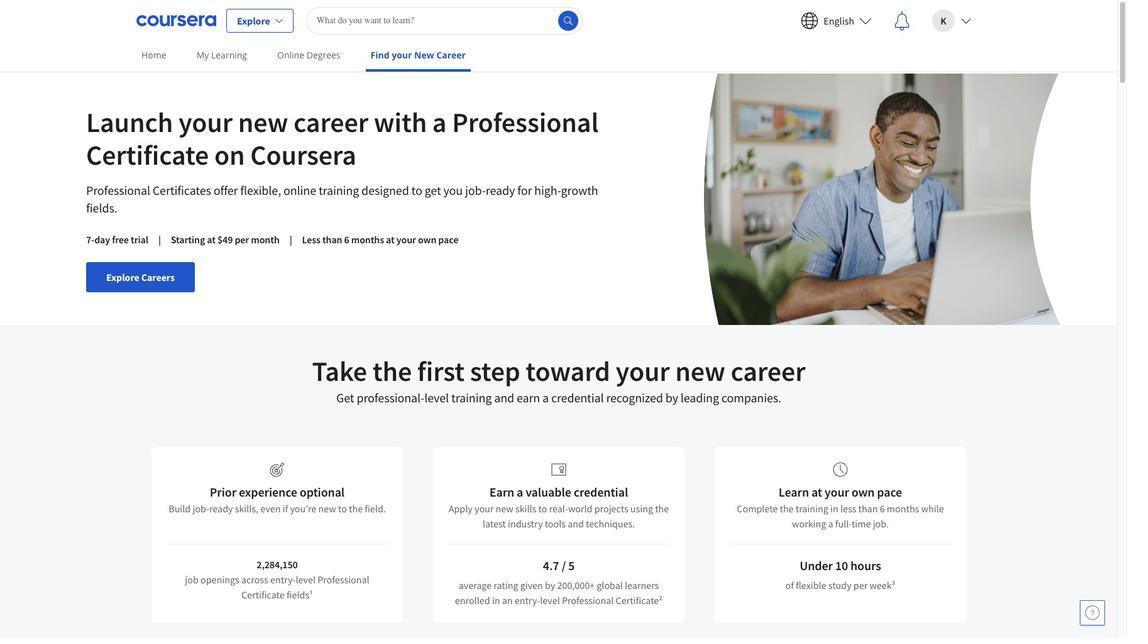 Task type: vqa. For each thing, say whether or not it's contained in the screenshot.
Explore in the Popup Button
yes



Task type: locate. For each thing, give the bounding box(es) containing it.
/
[[562, 558, 566, 573]]

the right using at the right of page
[[655, 502, 669, 515]]

6 inside learn at your own pace complete the training in less than 6 months while working a full-time job.
[[880, 502, 885, 515]]

level down given
[[540, 594, 560, 607]]

2 horizontal spatial to
[[539, 502, 547, 515]]

explore for explore
[[237, 14, 270, 27]]

your inside take the first step toward your new career get professional-level training and earn a credential recognized by leading companies.
[[616, 354, 670, 389]]

flexible,
[[240, 182, 281, 198]]

1 vertical spatial per
[[854, 579, 868, 592]]

ready
[[486, 182, 515, 198], [209, 502, 233, 515]]

your inside learn at your own pace complete the training in less than 6 months while working a full-time job.
[[825, 484, 849, 500]]

by right given
[[545, 579, 555, 592]]

0 vertical spatial 6
[[344, 233, 349, 246]]

0 horizontal spatial training
[[319, 182, 359, 198]]

2 horizontal spatial training
[[796, 502, 829, 515]]

new inside prior experience optional build job-ready skills, even if you're new to the field.
[[318, 502, 336, 515]]

0 vertical spatial entry-
[[270, 573, 296, 586]]

1 vertical spatial credential
[[574, 484, 628, 500]]

0 horizontal spatial explore
[[106, 271, 139, 284]]

1 horizontal spatial in
[[831, 502, 839, 515]]

training right online
[[319, 182, 359, 198]]

at
[[207, 233, 216, 246], [386, 233, 395, 246], [812, 484, 822, 500]]

1 vertical spatial ready
[[209, 502, 233, 515]]

own up "less"
[[852, 484, 875, 500]]

months up job.
[[887, 502, 919, 515]]

skills
[[516, 502, 537, 515]]

None search field
[[306, 7, 583, 34]]

world
[[568, 502, 593, 515]]

credential inside earn a valuable credential apply your new skills to real-world projects using the latest industry tools and techniques.
[[574, 484, 628, 500]]

1 vertical spatial than
[[859, 502, 878, 515]]

under
[[800, 558, 833, 573]]

1 vertical spatial training
[[451, 390, 492, 406]]

recognized
[[606, 390, 663, 406]]

training up working
[[796, 502, 829, 515]]

a right with
[[432, 105, 447, 140]]

0 vertical spatial by
[[666, 390, 678, 406]]

a up skills
[[517, 484, 523, 500]]

in left an
[[492, 594, 500, 607]]

entry- down given
[[515, 594, 540, 607]]

0 vertical spatial training
[[319, 182, 359, 198]]

1 horizontal spatial pace
[[877, 484, 902, 500]]

1 vertical spatial pace
[[877, 484, 902, 500]]

0 horizontal spatial at
[[207, 233, 216, 246]]

an
[[502, 594, 513, 607]]

and down world
[[568, 517, 584, 530]]

0 vertical spatial level
[[425, 390, 449, 406]]

at right learn
[[812, 484, 822, 500]]

explore inside dropdown button
[[237, 14, 270, 27]]

0 horizontal spatial and
[[494, 390, 514, 406]]

1 horizontal spatial job-
[[465, 182, 486, 198]]

career
[[437, 49, 466, 61]]

job- right the build
[[193, 502, 209, 515]]

1 vertical spatial by
[[545, 579, 555, 592]]

rating
[[494, 579, 518, 592]]

credential down "toward"
[[551, 390, 604, 406]]

trial | starting
[[131, 233, 205, 246]]

credential up projects
[[574, 484, 628, 500]]

and inside earn a valuable credential apply your new skills to real-world projects using the latest industry tools and techniques.
[[568, 517, 584, 530]]

a inside earn a valuable credential apply your new skills to real-world projects using the latest industry tools and techniques.
[[517, 484, 523, 500]]

and left the earn
[[494, 390, 514, 406]]

to down optional
[[338, 502, 347, 515]]

real-
[[549, 502, 568, 515]]

1 horizontal spatial career
[[731, 354, 806, 389]]

per for hours
[[854, 579, 868, 592]]

a
[[432, 105, 447, 140], [543, 390, 549, 406], [517, 484, 523, 500], [828, 517, 833, 530]]

0 horizontal spatial pace
[[438, 233, 458, 246]]

online degrees
[[277, 49, 340, 61]]

certificate inside the launch your new career with a professional certificate on coursera
[[86, 138, 209, 172]]

0 vertical spatial pace
[[438, 233, 458, 246]]

1 horizontal spatial and
[[568, 517, 584, 530]]

1 vertical spatial own
[[852, 484, 875, 500]]

toward
[[526, 354, 610, 389]]

prior
[[210, 484, 236, 500]]

you're
[[290, 502, 316, 515]]

certificate inside 2,284,150 job openings across entry-level professional certificate fields¹
[[241, 589, 285, 601]]

0 horizontal spatial own
[[418, 233, 437, 246]]

skills,
[[235, 502, 258, 515]]

0 horizontal spatial to
[[338, 502, 347, 515]]

in left "less"
[[831, 502, 839, 515]]

1 vertical spatial 6
[[880, 502, 885, 515]]

0 vertical spatial credential
[[551, 390, 604, 406]]

6 down professional certificates offer flexible, online training designed to get you job-ready for high-growth fields.
[[344, 233, 349, 246]]

level inside take the first step toward your new career get professional-level training and earn a credential recognized by leading companies.
[[425, 390, 449, 406]]

explore button
[[226, 8, 293, 32]]

1 horizontal spatial than
[[859, 502, 878, 515]]

professional
[[452, 105, 599, 140], [86, 182, 150, 198], [318, 573, 369, 586], [562, 594, 614, 607]]

the down learn
[[780, 502, 794, 515]]

new
[[414, 49, 434, 61]]

5
[[568, 558, 575, 573]]

0 horizontal spatial 6
[[344, 233, 349, 246]]

training
[[319, 182, 359, 198], [451, 390, 492, 406], [796, 502, 829, 515]]

the up the professional-
[[373, 354, 412, 389]]

optional
[[300, 484, 345, 500]]

at down designed
[[386, 233, 395, 246]]

per down 'hours'
[[854, 579, 868, 592]]

professional certificates offer flexible, online training designed to get you job-ready for high-growth fields.
[[86, 182, 598, 216]]

across
[[241, 573, 268, 586]]

0 vertical spatial explore
[[237, 14, 270, 27]]

entry- inside 4.7 / 5 average rating given by 200,000+ global learners enrolled in an entry-level professional certificate²
[[515, 594, 540, 607]]

day
[[94, 233, 110, 246]]

1 vertical spatial entry-
[[515, 594, 540, 607]]

career inside take the first step toward your new career get professional-level training and earn a credential recognized by leading companies.
[[731, 354, 806, 389]]

k
[[941, 14, 947, 27]]

1 vertical spatial level
[[296, 573, 316, 586]]

job-
[[465, 182, 486, 198], [193, 502, 209, 515]]

explore left 'careers'
[[106, 271, 139, 284]]

0 vertical spatial certificate
[[86, 138, 209, 172]]

certificate up certificates
[[86, 138, 209, 172]]

0 vertical spatial ready
[[486, 182, 515, 198]]

explore up learning
[[237, 14, 270, 27]]

0 horizontal spatial career
[[294, 105, 368, 140]]

0 horizontal spatial per
[[235, 233, 249, 246]]

by inside 4.7 / 5 average rating given by 200,000+ global learners enrolled in an entry-level professional certificate²
[[545, 579, 555, 592]]

1 horizontal spatial level
[[425, 390, 449, 406]]

prior experience optional build job-ready skills, even if you're new to the field.
[[169, 484, 386, 515]]

job- right you
[[465, 182, 486, 198]]

1 vertical spatial career
[[731, 354, 806, 389]]

0 horizontal spatial level
[[296, 573, 316, 586]]

a inside take the first step toward your new career get professional-level training and earn a credential recognized by leading companies.
[[543, 390, 549, 406]]

2,284,150 job openings across entry-level professional certificate fields¹
[[185, 558, 369, 601]]

a left the full-
[[828, 517, 833, 530]]

step
[[470, 354, 520, 389]]

professional inside the launch your new career with a professional certificate on coursera
[[452, 105, 599, 140]]

the inside earn a valuable credential apply your new skills to real-world projects using the latest industry tools and techniques.
[[655, 502, 669, 515]]

0 vertical spatial and
[[494, 390, 514, 406]]

explore careers link
[[86, 262, 195, 292]]

1 vertical spatial explore
[[106, 271, 139, 284]]

1 horizontal spatial by
[[666, 390, 678, 406]]

per
[[235, 233, 249, 246], [854, 579, 868, 592]]

2 horizontal spatial level
[[540, 594, 560, 607]]

1 horizontal spatial training
[[451, 390, 492, 406]]

2 vertical spatial training
[[796, 502, 829, 515]]

companies.
[[722, 390, 782, 406]]

valuable
[[526, 484, 571, 500]]

help center image
[[1085, 605, 1100, 621]]

if
[[283, 502, 288, 515]]

training down step at the left of page
[[451, 390, 492, 406]]

own down get
[[418, 233, 437, 246]]

build
[[169, 502, 191, 515]]

per inside under 10 hours of flexible study per week³
[[854, 579, 868, 592]]

ready left for
[[486, 182, 515, 198]]

you
[[444, 182, 463, 198]]

than
[[323, 233, 342, 246], [859, 502, 878, 515]]

months down professional certificates offer flexible, online training designed to get you job-ready for high-growth fields.
[[351, 233, 384, 246]]

0 vertical spatial career
[[294, 105, 368, 140]]

1 horizontal spatial own
[[852, 484, 875, 500]]

new inside the launch your new career with a professional certificate on coursera
[[238, 105, 288, 140]]

study
[[829, 579, 852, 592]]

online
[[277, 49, 304, 61]]

to
[[412, 182, 422, 198], [338, 502, 347, 515], [539, 502, 547, 515]]

pace up job.
[[877, 484, 902, 500]]

for
[[518, 182, 532, 198]]

0 horizontal spatial entry-
[[270, 573, 296, 586]]

the
[[373, 354, 412, 389], [349, 502, 363, 515], [655, 502, 669, 515], [780, 502, 794, 515]]

entry-
[[270, 573, 296, 586], [515, 594, 540, 607]]

at left $49
[[207, 233, 216, 246]]

pace down you
[[438, 233, 458, 246]]

with
[[374, 105, 427, 140]]

1 horizontal spatial per
[[854, 579, 868, 592]]

and inside take the first step toward your new career get professional-level training and earn a credential recognized by leading companies.
[[494, 390, 514, 406]]

0 vertical spatial own
[[418, 233, 437, 246]]

per right $49
[[235, 233, 249, 246]]

enrolled
[[455, 594, 490, 607]]

0 horizontal spatial than
[[323, 233, 342, 246]]

new inside take the first step toward your new career get professional-level training and earn a credential recognized by leading companies.
[[675, 354, 726, 389]]

0 horizontal spatial by
[[545, 579, 555, 592]]

1 vertical spatial job-
[[193, 502, 209, 515]]

0 vertical spatial per
[[235, 233, 249, 246]]

1 horizontal spatial 6
[[880, 502, 885, 515]]

new inside earn a valuable credential apply your new skills to real-world projects using the latest industry tools and techniques.
[[496, 502, 514, 515]]

1 horizontal spatial certificate
[[241, 589, 285, 601]]

week³
[[870, 579, 896, 592]]

1 horizontal spatial to
[[412, 182, 422, 198]]

professional inside 4.7 / 5 average rating given by 200,000+ global learners enrolled in an entry-level professional certificate²
[[562, 594, 614, 607]]

0 horizontal spatial certificate
[[86, 138, 209, 172]]

the left field.
[[349, 502, 363, 515]]

2 vertical spatial level
[[540, 594, 560, 607]]

0 horizontal spatial months
[[351, 233, 384, 246]]

learn at your own pace complete the training in less than 6 months while working a full-time job.
[[737, 484, 944, 530]]

level up the fields¹
[[296, 573, 316, 586]]

1 horizontal spatial months
[[887, 502, 919, 515]]

1 horizontal spatial explore
[[237, 14, 270, 27]]

0 horizontal spatial in
[[492, 594, 500, 607]]

the inside prior experience optional build job-ready skills, even if you're new to the field.
[[349, 502, 363, 515]]

0 horizontal spatial job-
[[193, 502, 209, 515]]

earn
[[490, 484, 514, 500]]

months
[[351, 233, 384, 246], [887, 502, 919, 515]]

earn
[[517, 390, 540, 406]]

1 horizontal spatial entry-
[[515, 594, 540, 607]]

entry- down 2,284,150
[[270, 573, 296, 586]]

than down professional certificates offer flexible, online training designed to get you job-ready for high-growth fields.
[[323, 233, 342, 246]]

1 horizontal spatial ready
[[486, 182, 515, 198]]

by left the leading
[[666, 390, 678, 406]]

fields.
[[86, 200, 117, 216]]

growth
[[561, 182, 598, 198]]

1 vertical spatial and
[[568, 517, 584, 530]]

4.7
[[543, 558, 559, 573]]

to left real-
[[539, 502, 547, 515]]

to left get
[[412, 182, 422, 198]]

1 vertical spatial months
[[887, 502, 919, 515]]

training inside learn at your own pace complete the training in less than 6 months while working a full-time job.
[[796, 502, 829, 515]]

coursera image
[[136, 10, 216, 30]]

level inside 4.7 / 5 average rating given by 200,000+ global learners enrolled in an entry-level professional certificate²
[[540, 594, 560, 607]]

even
[[260, 502, 281, 515]]

level down 'first'
[[425, 390, 449, 406]]

6
[[344, 233, 349, 246], [880, 502, 885, 515]]

new
[[238, 105, 288, 140], [675, 354, 726, 389], [318, 502, 336, 515], [496, 502, 514, 515]]

a right the earn
[[543, 390, 549, 406]]

ready inside professional certificates offer flexible, online training designed to get you job-ready for high-growth fields.
[[486, 182, 515, 198]]

0 vertical spatial job-
[[465, 182, 486, 198]]

1 vertical spatial certificate
[[241, 589, 285, 601]]

certificate down across
[[241, 589, 285, 601]]

0 vertical spatial in
[[831, 502, 839, 515]]

ready down prior
[[209, 502, 233, 515]]

given
[[520, 579, 543, 592]]

find
[[371, 49, 390, 61]]

pace
[[438, 233, 458, 246], [877, 484, 902, 500]]

of
[[786, 579, 794, 592]]

learn
[[779, 484, 809, 500]]

1 vertical spatial in
[[492, 594, 500, 607]]

6 up job.
[[880, 502, 885, 515]]

hours
[[851, 558, 881, 573]]

my
[[197, 49, 209, 61]]

0 horizontal spatial ready
[[209, 502, 233, 515]]

2 horizontal spatial at
[[812, 484, 822, 500]]

than up time
[[859, 502, 878, 515]]



Task type: describe. For each thing, give the bounding box(es) containing it.
job- inside prior experience optional build job-ready skills, even if you're new to the field.
[[193, 502, 209, 515]]

2,284,150
[[257, 558, 298, 571]]

than inside learn at your own pace complete the training in less than 6 months while working a full-time job.
[[859, 502, 878, 515]]

in inside learn at your own pace complete the training in less than 6 months while working a full-time job.
[[831, 502, 839, 515]]

per for free
[[235, 233, 249, 246]]

free
[[112, 233, 129, 246]]

apply
[[449, 502, 473, 515]]

professional inside 2,284,150 job openings across entry-level professional certificate fields¹
[[318, 573, 369, 586]]

first
[[417, 354, 465, 389]]

by inside take the first step toward your new career get professional-level training and earn a credential recognized by leading companies.
[[666, 390, 678, 406]]

1 horizontal spatial at
[[386, 233, 395, 246]]

7-day free trial | starting at $49 per month | less than 6 months at your own pace
[[86, 233, 458, 246]]

launch
[[86, 105, 173, 140]]

find your new career
[[371, 49, 466, 61]]

experience
[[239, 484, 297, 500]]

explore careers
[[106, 271, 175, 284]]

ready inside prior experience optional build job-ready skills, even if you're new to the field.
[[209, 502, 233, 515]]

professional-
[[357, 390, 425, 406]]

online
[[284, 182, 316, 198]]

working
[[792, 517, 826, 530]]

english button
[[791, 0, 882, 41]]

flexible
[[796, 579, 827, 592]]

fields¹
[[287, 589, 313, 601]]

get
[[425, 182, 441, 198]]

$49
[[218, 233, 233, 246]]

take the first step toward your new career get professional-level training and earn a credential recognized by leading companies.
[[312, 354, 806, 406]]

latest
[[483, 517, 506, 530]]

while
[[921, 502, 944, 515]]

credential inside take the first step toward your new career get professional-level training and earn a credential recognized by leading companies.
[[551, 390, 604, 406]]

job
[[185, 573, 199, 586]]

months inside learn at your own pace complete the training in less than 6 months while working a full-time job.
[[887, 502, 919, 515]]

own inside learn at your own pace complete the training in less than 6 months while working a full-time job.
[[852, 484, 875, 500]]

0 vertical spatial than
[[323, 233, 342, 246]]

learning
[[211, 49, 247, 61]]

less
[[841, 502, 857, 515]]

certificate for launch
[[86, 138, 209, 172]]

in inside 4.7 / 5 average rating given by 200,000+ global learners enrolled in an entry-level professional certificate²
[[492, 594, 500, 607]]

k button
[[922, 0, 981, 41]]

online degrees link
[[272, 41, 346, 69]]

level inside 2,284,150 job openings across entry-level professional certificate fields¹
[[296, 573, 316, 586]]

professional inside professional certificates offer flexible, online training designed to get you job-ready for high-growth fields.
[[86, 182, 150, 198]]

time
[[852, 517, 871, 530]]

earn a valuable credential apply your new skills to real-world projects using the latest industry tools and techniques.
[[449, 484, 669, 530]]

projects
[[595, 502, 629, 515]]

job.
[[873, 517, 889, 530]]

entry- inside 2,284,150 job openings across entry-level professional certificate fields¹
[[270, 573, 296, 586]]

offer
[[214, 182, 238, 198]]

training inside take the first step toward your new career get professional-level training and earn a credential recognized by leading companies.
[[451, 390, 492, 406]]

home
[[141, 49, 166, 61]]

to inside prior experience optional build job-ready skills, even if you're new to the field.
[[338, 502, 347, 515]]

month | less
[[251, 233, 321, 246]]

your inside the launch your new career with a professional certificate on coursera
[[178, 105, 233, 140]]

careers
[[141, 271, 175, 284]]

industry
[[508, 517, 543, 530]]

certificate²
[[616, 594, 663, 607]]

at inside learn at your own pace complete the training in less than 6 months while working a full-time job.
[[812, 484, 822, 500]]

10
[[835, 558, 848, 573]]

career inside the launch your new career with a professional certificate on coursera
[[294, 105, 368, 140]]

What do you want to learn? text field
[[306, 7, 583, 34]]

to inside earn a valuable credential apply your new skills to real-world projects using the latest industry tools and techniques.
[[539, 502, 547, 515]]

the inside take the first step toward your new career get professional-level training and earn a credential recognized by leading companies.
[[373, 354, 412, 389]]

average
[[459, 579, 492, 592]]

a inside the launch your new career with a professional certificate on coursera
[[432, 105, 447, 140]]

tools
[[545, 517, 566, 530]]

home link
[[136, 41, 171, 69]]

certificates
[[153, 182, 211, 198]]

english
[[824, 14, 854, 27]]

full-
[[835, 517, 852, 530]]

7-
[[86, 233, 94, 246]]

a inside learn at your own pace complete the training in less than 6 months while working a full-time job.
[[828, 517, 833, 530]]

openings
[[201, 573, 239, 586]]

on
[[214, 138, 245, 172]]

my learning link
[[192, 41, 252, 69]]

get
[[336, 390, 354, 406]]

launch your new career with a professional certificate on coursera
[[86, 105, 599, 172]]

the inside learn at your own pace complete the training in less than 6 months while working a full-time job.
[[780, 502, 794, 515]]

field.
[[365, 502, 386, 515]]

coursera
[[250, 138, 356, 172]]

your inside earn a valuable credential apply your new skills to real-world projects using the latest industry tools and techniques.
[[475, 502, 494, 515]]

to inside professional certificates offer flexible, online training designed to get you job-ready for high-growth fields.
[[412, 182, 422, 198]]

designed
[[362, 182, 409, 198]]

high-
[[535, 182, 561, 198]]

0 vertical spatial months
[[351, 233, 384, 246]]

find your new career link
[[366, 41, 471, 72]]

complete
[[737, 502, 778, 515]]

global
[[597, 579, 623, 592]]

my learning
[[197, 49, 247, 61]]

200,000+
[[557, 579, 595, 592]]

under 10 hours of flexible study per week³
[[786, 558, 896, 592]]

explore for explore careers
[[106, 271, 139, 284]]

training inside professional certificates offer flexible, online training designed to get you job-ready for high-growth fields.
[[319, 182, 359, 198]]

pace inside learn at your own pace complete the training in less than 6 months while working a full-time job.
[[877, 484, 902, 500]]

job- inside professional certificates offer flexible, online training designed to get you job-ready for high-growth fields.
[[465, 182, 486, 198]]

certificate for 2,284,150
[[241, 589, 285, 601]]

take
[[312, 354, 367, 389]]

leading
[[681, 390, 719, 406]]

degrees
[[307, 49, 340, 61]]

4.7 / 5 average rating given by 200,000+ global learners enrolled in an entry-level professional certificate²
[[455, 558, 663, 607]]

learners
[[625, 579, 659, 592]]



